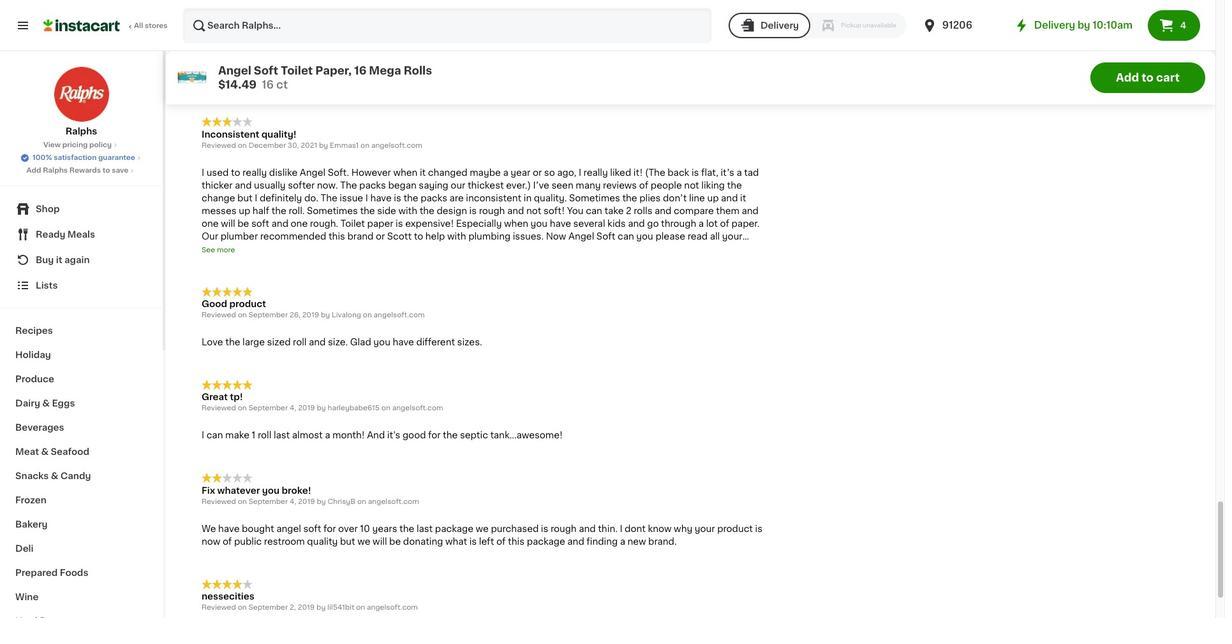 Task type: locate. For each thing, give the bounding box(es) containing it.
paper up most
[[637, 62, 663, 71]]

soft up ct in the left top of the page
[[254, 66, 278, 76]]

2 reviewed from the top
[[202, 142, 236, 149]]

and
[[367, 432, 385, 440]]

the left "side"
[[360, 206, 375, 215]]

1 horizontal spatial the
[[340, 181, 357, 190]]

1 reviewed from the top
[[202, 36, 236, 43]]

to inside button
[[1142, 73, 1154, 83]]

one up our
[[202, 219, 219, 228]]

paper,
[[315, 66, 352, 76]]

holiday link
[[8, 343, 155, 368]]

shop link
[[8, 197, 155, 222]]

0 vertical spatial issues.
[[513, 232, 544, 241]]

1 horizontal spatial good
[[699, 62, 723, 71]]

16 left ct in the left top of the page
[[262, 80, 274, 90]]

the up the donating
[[400, 525, 414, 534]]

0 horizontal spatial usually
[[254, 181, 286, 190]]

1 horizontal spatial it
[[616, 75, 622, 84]]

i right ago,
[[579, 168, 581, 177]]

with up being
[[447, 232, 466, 241]]

reviews down our
[[202, 245, 235, 254]]

a inside [this review was collected as part of a promotion.] this is usually my go to toilet paper.  this toilet paper is fairly good quality and definitely gets the job done.  it is not the softest or the roughest out there on the market.  it is the most bad for your buck.
[[366, 62, 372, 71]]

0 vertical spatial 4,
[[290, 405, 296, 412]]

and down in
[[507, 206, 524, 215]]

1 horizontal spatial delivery
[[1034, 20, 1075, 30]]

delivery for delivery
[[761, 21, 799, 30]]

4 reviewed from the top
[[202, 405, 236, 412]]

delivery inside delivery button
[[761, 21, 799, 30]]

it inside buy it again link
[[56, 256, 62, 265]]

1 vertical spatial new
[[628, 538, 646, 547]]

0 vertical spatial will
[[221, 219, 235, 228]]

1 horizontal spatial this
[[591, 62, 609, 71]]

angelsoft.com inside fix whatever you broke! reviewed on september 4, 2019 by chrisyb on angelsoft.com
[[368, 499, 419, 506]]

[this review was collected as part of a promotion.] this is usually my go to toilet paper.  this toilet paper is fairly good quality and definitely gets the job done.  it is not the softest or the roughest out there on the market.  it is the most bad for your buck.
[[202, 62, 758, 84]]

fix whatever you broke! reviewed on september 4, 2019 by chrisyb on angelsoft.com
[[202, 487, 419, 506]]

on down tp!
[[238, 405, 247, 412]]

when up began
[[393, 168, 418, 177]]

one down roll.
[[291, 219, 308, 228]]

0 vertical spatial reviews
[[603, 181, 637, 190]]

toilet
[[229, 24, 253, 33], [535, 62, 558, 71], [611, 62, 634, 71]]

your left buck.
[[711, 75, 731, 84]]

1 horizontal spatial soft
[[596, 232, 615, 241]]

to inside [this review was collected as part of a promotion.] this is usually my go to toilet paper.  this toilet paper is fairly good quality and definitely gets the job done.  it is not the softest or the roughest out there on the market.  it is the most bad for your buck.
[[523, 62, 533, 71]]

really left 'dislike'
[[243, 168, 267, 177]]

the down the 'it's'
[[727, 181, 742, 190]]

reviewed inside good product reviewed on september 26, 2019 by livalong on angelsoft.com
[[202, 312, 236, 319]]

for inside we have bought angel soft for over 10 years the last package we purchased is rough and thin. i dont know why your product is now of public restroom quality but we will be donating what is left of this package and finding a new brand.
[[324, 525, 336, 534]]

reviewed
[[202, 36, 236, 43], [202, 142, 236, 149], [202, 312, 236, 319], [202, 405, 236, 412], [202, 499, 236, 506], [202, 605, 236, 612]]

last inside we have bought angel soft for over 10 years the last package we purchased is rough and thin. i dont know why your product is now of public restroom quality but we will be donating what is left of this package and finding a new brand.
[[417, 525, 433, 534]]

0 horizontal spatial product
[[229, 300, 266, 309]]

2019 inside nessecities reviewed on september 2, 2019 by lil541bit on angelsoft.com
[[298, 605, 315, 612]]

1 september from the top
[[248, 312, 288, 319]]

we
[[202, 525, 216, 534]]

1 4, from the top
[[290, 405, 296, 412]]

0 horizontal spatial this
[[429, 62, 447, 71]]

by left livalong
[[321, 312, 330, 319]]

roll for last
[[258, 432, 271, 440]]

reading
[[729, 257, 763, 266]]

liked
[[610, 168, 631, 177]]

reviews
[[603, 181, 637, 190], [202, 245, 235, 254]]

good inside good toilet paper reviewed on june 11, 2022 by shelby1474 on angelsoft.com
[[202, 24, 227, 33]]

fairly
[[675, 62, 697, 71]]

softer
[[288, 181, 315, 190]]

2 horizontal spatial will
[[373, 538, 387, 547]]

1 vertical spatial rough.
[[462, 245, 490, 254]]

delivery inside the delivery by 10:10am link
[[1034, 20, 1075, 30]]

left
[[479, 538, 494, 547]]

reviewed inside fix whatever you broke! reviewed on september 4, 2019 by chrisyb on angelsoft.com
[[202, 499, 236, 506]]

soft right "angel"
[[303, 525, 321, 534]]

paper inside [this review was collected as part of a promotion.] this is usually my go to toilet paper.  this toilet paper is fairly good quality and definitely gets the job done.  it is not the softest or the roughest out there on the market.  it is the most bad for your buck.
[[637, 62, 663, 71]]

a right the 'it's'
[[737, 168, 742, 177]]

★★★★★
[[202, 11, 253, 21], [202, 11, 253, 21], [202, 117, 253, 127], [202, 117, 253, 127], [202, 287, 253, 297], [202, 287, 253, 297], [202, 380, 253, 390], [202, 380, 253, 390], [202, 474, 253, 484], [202, 580, 253, 590], [202, 580, 253, 590]]

1 horizontal spatial plies
[[639, 194, 661, 203]]

1 one from the left
[[202, 219, 219, 228]]

i left used
[[202, 168, 204, 177]]

2 good from the top
[[202, 300, 227, 309]]

1 vertical spatial package
[[527, 538, 565, 547]]

of right left
[[496, 538, 506, 547]]

add down "100%"
[[27, 167, 41, 174]]

promotion.]
[[374, 62, 426, 71]]

not left "lining"
[[307, 245, 322, 254]]

your inside we have bought angel soft for over 10 years the last package we purchased is rough and thin. i dont know why your product is now of public restroom quality but we will be donating what is left of this package and finding a new brand.
[[695, 525, 715, 534]]

0 horizontal spatial or
[[376, 232, 385, 241]]

2 horizontal spatial can
[[618, 232, 634, 241]]

paper down scott
[[381, 257, 407, 266]]

paper. up market.
[[560, 62, 588, 71]]

1 really from the left
[[243, 168, 267, 177]]

4, inside fix whatever you broke! reviewed on september 4, 2019 by chrisyb on angelsoft.com
[[290, 499, 296, 506]]

sometimes up you
[[569, 194, 620, 203]]

2 this from the left
[[591, 62, 609, 71]]

most
[[651, 75, 674, 84]]

0 horizontal spatial it
[[349, 75, 355, 84]]

0 vertical spatial my
[[493, 62, 507, 71]]

compare
[[674, 206, 714, 215]]

0 horizontal spatial my
[[202, 270, 216, 279]]

can
[[586, 206, 602, 215], [618, 232, 634, 241], [207, 432, 223, 440]]

instacart logo image
[[43, 18, 120, 33]]

2 september from the top
[[248, 405, 288, 412]]

ct
[[276, 80, 288, 90]]

6 reviewed from the top
[[202, 605, 236, 612]]

0 horizontal spatial last
[[274, 432, 290, 440]]

ever.)
[[506, 181, 531, 190]]

angelsoft.com up years
[[368, 499, 419, 506]]

2019 down broke! at the bottom left
[[298, 499, 315, 506]]

up left half
[[239, 206, 250, 215]]

i inside we have bought angel soft for over 10 years the last package we purchased is rough and thin. i dont know why your product is now of public restroom quality but we will be donating what is left of this package and finding a new brand.
[[620, 525, 622, 534]]

by right 2021
[[319, 142, 328, 149]]

but down over
[[340, 538, 355, 547]]

buy it again link
[[8, 248, 155, 273]]

for inside [this review was collected as part of a promotion.] this is usually my go to toilet paper.  this toilet paper is fairly good quality and definitely gets the job done.  it is not the softest or the roughest out there on the market.  it is the most bad for your buck.
[[696, 75, 709, 84]]

0 horizontal spatial toilet
[[229, 24, 253, 33]]

and down [this
[[202, 75, 218, 84]]

scott
[[387, 232, 412, 241]]

we up left
[[476, 525, 489, 534]]

2 horizontal spatial angel
[[569, 232, 594, 241]]

different
[[416, 338, 455, 347]]

on down whatever
[[238, 499, 247, 506]]

and up them
[[721, 194, 738, 203]]

done.
[[321, 75, 346, 84]]

2 vertical spatial angel
[[569, 232, 594, 241]]

my down see
[[202, 270, 216, 279]]

1 vertical spatial good
[[403, 432, 426, 440]]

add inside button
[[1116, 73, 1139, 83]]

definitely inside i used to really dislike angel soft. however when it changed maybe a year or so ago, i really liked it!  (the back is flat, it's a tad thicker and usually softer now. the packs began saying our thickest ever.) i've seen many reviews of people not liking the change but i definitely do. the issue i have is the packs are inconsistent in quality. sometimes the plies don't line up and it messes up half the roll. sometimes the side with the design is rough and not soft! you can take 2 rolls and compare them and one will be soft and one rough. toilet paper is expensive! especially when you have several kids and go through a lot of paper. our plumber recommended this brand or scott to help with plumbing issues. now angel soft can you please read all your reviews about the plies not lining up and your paper being rough. clearly with this many people/reviews stating this you have quality control issues. i will buy the new paper but only if it remains soft and the ply issues get resolved. thank you for reading my review!
[[260, 194, 302, 203]]

add to cart button
[[1090, 63, 1205, 93]]

to up "there"
[[523, 62, 533, 71]]

1 vertical spatial add
[[27, 167, 41, 174]]

2 vertical spatial but
[[340, 538, 355, 547]]

paper up 11,
[[256, 24, 282, 33]]

usually down 'dislike'
[[254, 181, 286, 190]]

0 vertical spatial up
[[707, 194, 719, 203]]

4
[[1180, 21, 1187, 30]]

have up reading
[[736, 245, 757, 254]]

but
[[237, 194, 253, 203], [409, 257, 424, 266], [340, 538, 355, 547]]

1 vertical spatial soft
[[596, 232, 615, 241]]

1 vertical spatial will
[[307, 257, 321, 266]]

angel
[[218, 66, 251, 76], [300, 168, 325, 177], [569, 232, 594, 241]]

the down began
[[404, 194, 418, 203]]

2 vertical spatial will
[[373, 538, 387, 547]]

september left 2,
[[248, 605, 288, 612]]

4, down broke! at the bottom left
[[290, 499, 296, 506]]

read
[[688, 232, 708, 241]]

it down part
[[349, 75, 355, 84]]

0 horizontal spatial we
[[357, 538, 370, 547]]

add for add to cart
[[1116, 73, 1139, 83]]

1 vertical spatial toilet
[[341, 219, 365, 228]]

& for dairy
[[42, 399, 50, 408]]

1 vertical spatial 4,
[[290, 499, 296, 506]]

reviewed up love
[[202, 312, 236, 319]]

1 vertical spatial with
[[447, 232, 466, 241]]

ralphs logo image
[[53, 66, 109, 123]]

people
[[651, 181, 682, 190]]

toilet up june
[[229, 24, 253, 33]]

1 vertical spatial usually
[[254, 181, 286, 190]]

0 vertical spatial product
[[229, 300, 266, 309]]

the up expensive!
[[420, 206, 434, 215]]

market.
[[580, 75, 614, 84]]

1 vertical spatial my
[[202, 270, 216, 279]]

definitely inside [this review was collected as part of a promotion.] this is usually my go to toilet paper.  this toilet paper is fairly good quality and definitely gets the job done.  it is not the softest or the roughest out there on the market.  it is the most bad for your buck.
[[221, 75, 263, 84]]

rough down 'inconsistent'
[[479, 206, 505, 215]]

beverages
[[15, 424, 64, 433]]

0 vertical spatial go
[[510, 62, 521, 71]]

1 horizontal spatial reviews
[[603, 181, 637, 190]]

my inside [this review was collected as part of a promotion.] this is usually my go to toilet paper.  this toilet paper is fairly good quality and definitely gets the job done.  it is not the softest or the roughest out there on the market.  it is the most bad for your buck.
[[493, 62, 507, 71]]

0 horizontal spatial paper.
[[560, 62, 588, 71]]

& left eggs
[[42, 399, 50, 408]]

0 horizontal spatial soft
[[251, 219, 269, 228]]

1 vertical spatial quality
[[202, 257, 232, 266]]

plumber
[[221, 232, 258, 241]]

plies up rolls
[[639, 194, 661, 203]]

1 horizontal spatial usually
[[459, 62, 491, 71]]

ply
[[559, 257, 573, 266]]

0 horizontal spatial add
[[27, 167, 41, 174]]

chrisyb
[[328, 499, 356, 506]]

1 horizontal spatial issues.
[[513, 232, 544, 241]]

2 vertical spatial can
[[207, 432, 223, 440]]

dairy
[[15, 399, 40, 408]]

0 vertical spatial be
[[238, 219, 249, 228]]

guarantee
[[98, 154, 135, 161]]

really left liked
[[584, 168, 608, 177]]

2019
[[302, 312, 319, 319], [298, 405, 315, 412], [298, 499, 315, 506], [298, 605, 315, 612]]

rough. up remains
[[462, 245, 490, 254]]

livalong
[[332, 312, 361, 319]]

and inside [this review was collected as part of a promotion.] this is usually my go to toilet paper.  this toilet paper is fairly good quality and definitely gets the job done.  it is not the softest or the roughest out there on the market.  it is the most bad for your buck.
[[202, 75, 218, 84]]

reviewed down nessecities
[[202, 605, 236, 612]]

2 vertical spatial soft
[[303, 525, 321, 534]]

0 vertical spatial the
[[340, 181, 357, 190]]

1 horizontal spatial soft
[[303, 525, 321, 534]]

remains
[[464, 257, 500, 266]]

1 horizontal spatial can
[[586, 206, 602, 215]]

frozen
[[15, 496, 46, 505]]

many down ago,
[[576, 181, 601, 190]]

if
[[448, 257, 454, 266]]

i left make
[[202, 432, 204, 440]]

about
[[238, 245, 264, 254]]

roll for and
[[293, 338, 307, 347]]

1 horizontal spatial or
[[435, 75, 444, 84]]

1 good from the top
[[202, 24, 227, 33]]

3 reviewed from the top
[[202, 312, 236, 319]]

i
[[202, 168, 204, 177], [579, 168, 581, 177], [255, 194, 257, 203], [365, 194, 368, 203], [302, 257, 304, 266], [202, 432, 204, 440], [620, 525, 622, 534]]

for left over
[[324, 525, 336, 534]]

1 horizontal spatial when
[[504, 219, 528, 228]]

1 horizontal spatial quality
[[307, 538, 338, 547]]

good inside [this review was collected as part of a promotion.] this is usually my go to toilet paper.  this toilet paper is fairly good quality and definitely gets the job done.  it is not the softest or the roughest out there on the market.  it is the most bad for your buck.
[[699, 62, 723, 71]]

1 vertical spatial be
[[389, 538, 401, 547]]

paper down the "help"
[[406, 245, 432, 254]]

the left most
[[634, 75, 649, 84]]

4 september from the top
[[248, 605, 288, 612]]

septic
[[460, 432, 488, 440]]

be
[[238, 219, 249, 228], [389, 538, 401, 547]]

good for good toilet paper
[[202, 24, 227, 33]]

collected
[[277, 62, 319, 71]]

your right why
[[695, 525, 715, 534]]

3 september from the top
[[248, 499, 288, 506]]

0 vertical spatial rough
[[479, 206, 505, 215]]

this down now
[[548, 245, 564, 254]]

one
[[202, 219, 219, 228], [291, 219, 308, 228]]

16 right part
[[354, 66, 366, 76]]

please
[[656, 232, 685, 241]]

meat & seafood
[[15, 448, 89, 457]]

on inside [this review was collected as part of a promotion.] this is usually my go to toilet paper.  this toilet paper is fairly good quality and definitely gets the job done.  it is not the softest or the roughest out there on the market.  it is the most bad for your buck.
[[549, 75, 561, 84]]

1 vertical spatial sometimes
[[307, 206, 358, 215]]

the down now.
[[321, 194, 337, 203]]

quality down see more button
[[202, 257, 232, 266]]

2 4, from the top
[[290, 499, 296, 506]]

0 vertical spatial good
[[699, 62, 723, 71]]

see
[[202, 247, 215, 254]]

5 reviewed from the top
[[202, 499, 236, 506]]

soft down half
[[251, 219, 269, 228]]

1 vertical spatial good
[[202, 300, 227, 309]]

0 vertical spatial quality
[[725, 62, 756, 71]]

reviewed down 'fix'
[[202, 499, 236, 506]]

0 vertical spatial many
[[576, 181, 601, 190]]

it right buy
[[56, 256, 62, 265]]

0 horizontal spatial one
[[202, 219, 219, 228]]

we
[[476, 525, 489, 534], [357, 538, 370, 547]]

it!
[[633, 168, 643, 177]]

0 vertical spatial add
[[1116, 73, 1139, 83]]

0 horizontal spatial 16
[[262, 80, 274, 90]]

changed
[[428, 168, 467, 177]]

for inside i used to really dislike angel soft. however when it changed maybe a year or so ago, i really liked it!  (the back is flat, it's a tad thicker and usually softer now. the packs began saying our thickest ever.) i've seen many reviews of people not liking the change but i definitely do. the issue i have is the packs are inconsistent in quality. sometimes the plies don't line up and it messes up half the roll. sometimes the side with the design is rough and not soft! you can take 2 rolls and compare them and one will be soft and one rough. toilet paper is expensive! especially when you have several kids and go through a lot of paper. our plumber recommended this brand or scott to help with plumbing issues. now angel soft can you please read all your reviews about the plies not lining up and your paper being rough. clearly with this many people/reviews stating this you have quality control issues. i will buy the new paper but only if it remains soft and the ply issues get resolved. thank you for reading my review!
[[714, 257, 727, 266]]

paper. down them
[[732, 219, 760, 228]]

not
[[367, 75, 382, 84], [684, 181, 699, 190], [526, 206, 541, 215], [307, 245, 322, 254]]

paper. inside i used to really dislike angel soft. however when it changed maybe a year or so ago, i really liked it!  (the back is flat, it's a tad thicker and usually softer now. the packs began saying our thickest ever.) i've seen many reviews of people not liking the change but i definitely do. the issue i have is the packs are inconsistent in quality. sometimes the plies don't line up and it messes up half the roll. sometimes the side with the design is rough and not soft! you can take 2 rolls and compare them and one will be soft and one rough. toilet paper is expensive! especially when you have several kids and go through a lot of paper. our plumber recommended this brand or scott to help with plumbing issues. now angel soft can you please read all your reviews about the plies not lining up and your paper being rough. clearly with this many people/reviews stating this you have quality control issues. i will buy the new paper but only if it remains soft and the ply issues get resolved. thank you for reading my review!
[[732, 219, 760, 228]]

paper. inside [this review was collected as part of a promotion.] this is usually my go to toilet paper.  this toilet paper is fairly good quality and definitely gets the job done.  it is not the softest or the roughest out there on the market.  it is the most bad for your buck.
[[560, 62, 588, 71]]

you inside fix whatever you broke! reviewed on september 4, 2019 by chrisyb on angelsoft.com
[[262, 487, 279, 496]]

snacks & candy
[[15, 472, 91, 481]]

1 vertical spatial go
[[647, 219, 659, 228]]

by inside nessecities reviewed on september 2, 2019 by lil541bit on angelsoft.com
[[317, 605, 326, 612]]

packs
[[359, 181, 386, 190], [421, 194, 447, 203]]

issue
[[340, 194, 363, 203]]

reviewed down inconsistent
[[202, 142, 236, 149]]

0 horizontal spatial can
[[207, 432, 223, 440]]

by left chrisyb
[[317, 499, 326, 506]]

reviewed inside good toilet paper reviewed on june 11, 2022 by shelby1474 on angelsoft.com
[[202, 36, 236, 43]]

clearly
[[493, 245, 524, 254]]

public
[[234, 538, 262, 547]]

the
[[340, 181, 357, 190], [321, 194, 337, 203]]

of right "now"
[[223, 538, 232, 547]]

100% satisfaction guarantee
[[33, 154, 135, 161]]

0 vertical spatial packs
[[359, 181, 386, 190]]

None search field
[[182, 8, 712, 43]]

recommended
[[260, 232, 326, 241]]

go down rolls
[[647, 219, 659, 228]]

0 horizontal spatial soft
[[254, 66, 278, 76]]

1 vertical spatial can
[[618, 232, 634, 241]]

back
[[668, 168, 689, 177]]

1 vertical spatial soft
[[502, 257, 520, 266]]

usually inside i used to really dislike angel soft. however when it changed maybe a year or so ago, i really liked it!  (the back is flat, it's a tad thicker and usually softer now. the packs began saying our thickest ever.) i've seen many reviews of people not liking the change but i definitely do. the issue i have is the packs are inconsistent in quality. sometimes the plies don't line up and it messes up half the roll. sometimes the side with the design is rough and not soft! you can take 2 rolls and compare them and one will be soft and one rough. toilet paper is expensive! especially when you have several kids and go through a lot of paper. our plumber recommended this brand or scott to help with plumbing issues. now angel soft can you please read all your reviews about the plies not lining up and your paper being rough. clearly with this many people/reviews stating this you have quality control issues. i will buy the new paper but only if it remains soft and the ply issues get resolved. thank you for reading my review!
[[254, 181, 286, 190]]

1 horizontal spatial go
[[647, 219, 659, 228]]

on up large
[[238, 312, 247, 319]]

meals
[[68, 230, 95, 239]]

2019 inside "great tp! reviewed on september 4, 2019 by harleybabe615 on angelsoft.com"
[[298, 405, 315, 412]]

1 vertical spatial when
[[504, 219, 528, 228]]

1 horizontal spatial toilet
[[341, 219, 365, 228]]

glad
[[350, 338, 371, 347]]

by inside good product reviewed on september 26, 2019 by livalong on angelsoft.com
[[321, 312, 330, 319]]

0 vertical spatial soft
[[251, 219, 269, 228]]

it
[[420, 168, 426, 177], [740, 194, 746, 203], [56, 256, 62, 265], [456, 257, 462, 266]]

you up people/reviews
[[636, 232, 653, 241]]

will down messes at the left of page
[[221, 219, 235, 228]]

2 it from the left
[[616, 75, 622, 84]]

0 horizontal spatial issues.
[[269, 257, 299, 266]]

as
[[322, 62, 332, 71]]

view pricing policy link
[[43, 140, 119, 151]]

0 horizontal spatial go
[[510, 62, 521, 71]]

add to cart
[[1116, 73, 1180, 83]]

reviewed inside nessecities reviewed on september 2, 2019 by lil541bit on angelsoft.com
[[202, 605, 236, 612]]

september inside good product reviewed on september 26, 2019 by livalong on angelsoft.com
[[248, 312, 288, 319]]

Search field
[[184, 9, 711, 42]]

all stores link
[[43, 8, 168, 43]]

good product reviewed on september 26, 2019 by livalong on angelsoft.com
[[202, 300, 425, 319]]

4,
[[290, 405, 296, 412], [290, 499, 296, 506]]

angel up the softer
[[300, 168, 325, 177]]

add for add ralphs rewards to save
[[27, 167, 41, 174]]

meat & seafood link
[[8, 440, 155, 465]]

1 horizontal spatial toilet
[[535, 62, 558, 71]]

wine
[[15, 593, 39, 602]]

new down brand
[[360, 257, 378, 266]]

good inside good product reviewed on september 26, 2019 by livalong on angelsoft.com
[[202, 300, 227, 309]]

for
[[696, 75, 709, 84], [714, 257, 727, 266], [428, 432, 441, 440], [324, 525, 336, 534]]

0 vertical spatial new
[[360, 257, 378, 266]]

policy
[[89, 142, 112, 149]]

was
[[257, 62, 275, 71]]

angelsoft.com up different
[[374, 312, 425, 319]]

this
[[429, 62, 447, 71], [591, 62, 609, 71]]

1 vertical spatial plies
[[283, 245, 305, 254]]

package up what
[[435, 525, 473, 534]]

can up several
[[586, 206, 602, 215]]

will left buy
[[307, 257, 321, 266]]

2019 inside good product reviewed on september 26, 2019 by livalong on angelsoft.com
[[302, 312, 319, 319]]

this
[[329, 232, 345, 241], [548, 245, 564, 254], [698, 245, 714, 254], [508, 538, 525, 547]]

1 vertical spatial 16
[[262, 80, 274, 90]]

0 vertical spatial soft
[[254, 66, 278, 76]]

thickest
[[468, 181, 504, 190]]

delivery button
[[729, 13, 810, 38]]

month!
[[332, 432, 365, 440]]

brand.
[[648, 538, 677, 547]]

take
[[605, 206, 624, 215]]

especially
[[456, 219, 502, 228]]

i up half
[[255, 194, 257, 203]]

1 horizontal spatial really
[[584, 168, 608, 177]]

add
[[1116, 73, 1139, 83], [27, 167, 41, 174]]

0 vertical spatial toilet
[[281, 66, 313, 76]]

soft down the clearly
[[502, 257, 520, 266]]

0 horizontal spatial sometimes
[[307, 206, 358, 215]]

4, up almost on the left bottom of page
[[290, 405, 296, 412]]



Task type: describe. For each thing, give the bounding box(es) containing it.
angelsoft.com inside inconsistent quality! reviewed on december 30, 2021 by emmas1 on angelsoft.com
[[371, 142, 422, 149]]

september inside fix whatever you broke! reviewed on september 4, 2019 by chrisyb on angelsoft.com
[[248, 499, 288, 506]]

and down don't
[[655, 206, 672, 215]]

2 horizontal spatial soft
[[502, 257, 520, 266]]

be inside we have bought angel soft for over 10 years the last package we purchased is rough and thin. i dont know why your product is now of public restroom quality but we will be donating what is left of this package and finding a new brand.
[[389, 538, 401, 547]]

on up i can make 1 roll last almost a month! and it's good for the septic tank...awesome!
[[381, 405, 390, 412]]

your right all
[[722, 232, 742, 241]]

on right emmas1
[[361, 142, 370, 149]]

inconsistent quality! reviewed on december 30, 2021 by emmas1 on angelsoft.com
[[202, 130, 422, 149]]

add ralphs rewards to save link
[[27, 166, 136, 176]]

paper down "side"
[[367, 219, 393, 228]]

you
[[567, 206, 584, 215]]

it's
[[721, 168, 734, 177]]

of right the lot
[[720, 219, 729, 228]]

quality inside we have bought angel soft for over 10 years the last package we purchased is rough and thin. i dont know why your product is now of public restroom quality but we will be donating what is left of this package and finding a new brand.
[[307, 538, 338, 547]]

and up finding
[[579, 525, 596, 534]]

on right livalong
[[363, 312, 372, 319]]

good for good product
[[202, 300, 227, 309]]

& for meat
[[41, 448, 49, 457]]

0 vertical spatial last
[[274, 432, 290, 440]]

1 vertical spatial reviews
[[202, 245, 235, 254]]

holiday
[[15, 351, 51, 360]]

the inside we have bought angel soft for over 10 years the last package we purchased is rough and thin. i dont know why your product is now of public restroom quality but we will be donating what is left of this package and finding a new brand.
[[400, 525, 414, 534]]

now.
[[317, 181, 338, 190]]

to right used
[[231, 168, 240, 177]]

september inside "great tp! reviewed on september 4, 2019 by harleybabe615 on angelsoft.com"
[[248, 405, 288, 412]]

0 horizontal spatial good
[[403, 432, 426, 440]]

donating
[[403, 538, 443, 547]]

by inside fix whatever you broke! reviewed on september 4, 2019 by chrisyb on angelsoft.com
[[317, 499, 326, 506]]

4, inside "great tp! reviewed on september 4, 2019 by harleybabe615 on angelsoft.com"
[[290, 405, 296, 412]]

cart
[[1156, 73, 1180, 83]]

1 vertical spatial issues.
[[269, 257, 299, 266]]

on right lil541bit on the bottom left
[[356, 605, 365, 612]]

we have bought angel soft for over 10 years the last package we purchased is rough and thin. i dont know why your product is now of public restroom quality but we will be donating what is left of this package and finding a new brand.
[[202, 525, 763, 547]]

on down nessecities
[[238, 605, 247, 612]]

not inside [this review was collected as part of a promotion.] this is usually my go to toilet paper.  this toilet paper is fairly good quality and definitely gets the job done.  it is not the softest or the roughest out there on the market.  it is the most bad for your buck.
[[367, 75, 382, 84]]

the up 2
[[622, 194, 637, 203]]

what
[[445, 538, 467, 547]]

will inside we have bought angel soft for over 10 years the last package we purchased is rough and thin. i dont know why your product is now of public restroom quality but we will be donating what is left of this package and finding a new brand.
[[373, 538, 387, 547]]

1 horizontal spatial with
[[447, 232, 466, 241]]

on left june
[[238, 36, 247, 43]]

2 really from the left
[[584, 168, 608, 177]]

a right almost on the left bottom of page
[[325, 432, 330, 440]]

0 horizontal spatial packs
[[359, 181, 386, 190]]

a inside we have bought angel soft for over 10 years the last package we purchased is rough and thin. i dont know why your product is now of public restroom quality but we will be donating what is left of this package and finding a new brand.
[[620, 538, 625, 547]]

you down soft!
[[531, 219, 548, 228]]

on down inconsistent
[[238, 142, 247, 149]]

$14.49
[[218, 80, 257, 90]]

100% satisfaction guarantee button
[[20, 151, 143, 163]]

a left year
[[503, 168, 508, 177]]

rough inside i used to really dislike angel soft. however when it changed maybe a year or so ago, i really liked it!  (the back is flat, it's a tad thicker and usually softer now. the packs began saying our thickest ever.) i've seen many reviews of people not liking the change but i definitely do. the issue i have is the packs are inconsistent in quality. sometimes the plies don't line up and it messes up half the roll. sometimes the side with the design is rough and not soft! you can take 2 rolls and compare them and one will be soft and one rough. toilet paper is expensive! especially when you have several kids and go through a lot of paper. our plumber recommended this brand or scott to help with plumbing issues. now angel soft can you please read all your reviews about the plies not lining up and your paper being rough. clearly with this many people/reviews stating this you have quality control issues. i will buy the new paper but only if it remains soft and the ply issues get resolved. thank you for reading my review!
[[479, 206, 505, 215]]

soft inside i used to really dislike angel soft. however when it changed maybe a year or so ago, i really liked it!  (the back is flat, it's a tad thicker and usually softer now. the packs began saying our thickest ever.) i've seen many reviews of people not liking the change but i definitely do. the issue i have is the packs are inconsistent in quality. sometimes the plies don't line up and it messes up half the roll. sometimes the side with the design is rough and not soft! you can take 2 rolls and compare them and one will be soft and one rough. toilet paper is expensive! especially when you have several kids and go through a lot of paper. our plumber recommended this brand or scott to help with plumbing issues. now angel soft can you please read all your reviews about the plies not lining up and your paper being rough. clearly with this many people/reviews stating this you have quality control issues. i will buy the new paper but only if it remains soft and the ply issues get resolved. thank you for reading my review!
[[596, 232, 615, 241]]

this down the read
[[698, 245, 714, 254]]

or inside [this review was collected as part of a promotion.] this is usually my go to toilet paper.  this toilet paper is fairly good quality and definitely gets the job done.  it is not the softest or the roughest out there on the market.  it is the most bad for your buck.
[[435, 75, 444, 84]]

new inside we have bought angel soft for over 10 years the last package we purchased is rough and thin. i dont know why your product is now of public restroom quality but we will be donating what is left of this package and finding a new brand.
[[628, 538, 646, 547]]

toilet inside i used to really dislike angel soft. however when it changed maybe a year or so ago, i really liked it!  (the back is flat, it's a tad thicker and usually softer now. the packs began saying our thickest ever.) i've seen many reviews of people not liking the change but i definitely do. the issue i have is the packs are inconsistent in quality. sometimes the plies don't line up and it messes up half the roll. sometimes the side with the design is rough and not soft! you can take 2 rolls and compare them and one will be soft and one rough. toilet paper is expensive! especially when you have several kids and go through a lot of paper. our plumber recommended this brand or scott to help with plumbing issues. now angel soft can you please read all your reviews about the plies not lining up and your paper being rough. clearly with this many people/reviews stating this you have quality control issues. i will buy the new paper but only if it remains soft and the ply issues get resolved. thank you for reading my review!
[[341, 219, 365, 228]]

this up "lining"
[[329, 232, 345, 241]]

job
[[305, 75, 319, 84]]

stores
[[145, 22, 168, 29]]

you right the glad
[[373, 338, 390, 347]]

0 vertical spatial package
[[435, 525, 473, 534]]

angelsoft.com inside good toilet paper reviewed on june 11, 2022 by shelby1474 on angelsoft.com
[[360, 36, 411, 43]]

0 horizontal spatial when
[[393, 168, 418, 177]]

0 horizontal spatial the
[[321, 194, 337, 203]]

buck.
[[733, 75, 758, 84]]

1 horizontal spatial will
[[307, 257, 321, 266]]

bought
[[242, 525, 274, 534]]

and down the clearly
[[523, 257, 539, 266]]

shop
[[36, 205, 60, 214]]

the left roughest
[[447, 75, 462, 84]]

2019 inside fix whatever you broke! reviewed on september 4, 2019 by chrisyb on angelsoft.com
[[298, 499, 315, 506]]

change
[[202, 194, 235, 203]]

0 vertical spatial can
[[586, 206, 602, 215]]

soft inside we have bought angel soft for over 10 years the last package we purchased is rough and thin. i dont know why your product is now of public restroom quality but we will be donating what is left of this package and finding a new brand.
[[303, 525, 321, 534]]

the right about at the left
[[266, 245, 281, 254]]

it up saying
[[420, 168, 426, 177]]

pricing
[[62, 142, 88, 149]]

on right the shelby1474
[[350, 36, 359, 43]]

new inside i used to really dislike angel soft. however when it changed maybe a year or so ago, i really liked it!  (the back is flat, it's a tad thicker and usually softer now. the packs began saying our thickest ever.) i've seen many reviews of people not liking the change but i definitely do. the issue i have is the packs are inconsistent in quality. sometimes the plies don't line up and it messes up half the roll. sometimes the side with the design is rough and not soft! you can take 2 rolls and compare them and one will be soft and one rough. toilet paper is expensive! especially when you have several kids and go through a lot of paper. our plumber recommended this brand or scott to help with plumbing issues. now angel soft can you please read all your reviews about the plies not lining up and your paper being rough. clearly with this many people/reviews stating this you have quality control issues. i will buy the new paper but only if it remains soft and the ply issues get resolved. thank you for reading my review!
[[360, 257, 378, 266]]

year
[[511, 168, 530, 177]]

sizes.
[[457, 338, 482, 347]]

softest
[[401, 75, 433, 84]]

almost
[[292, 432, 323, 440]]

by inside "great tp! reviewed on september 4, 2019 by harleybabe615 on angelsoft.com"
[[317, 405, 326, 412]]

of down the it!
[[639, 181, 648, 190]]

and up recommended
[[272, 219, 288, 228]]

paper inside good toilet paper reviewed on june 11, 2022 by shelby1474 on angelsoft.com
[[256, 24, 282, 33]]

the left market.
[[563, 75, 578, 84]]

you down all
[[717, 245, 734, 254]]

not down in
[[526, 206, 541, 215]]

messes
[[202, 206, 236, 215]]

toilet inside angel soft toilet paper, 16 mega rolls $14.49 16 ct
[[281, 66, 313, 76]]

product inside we have bought angel soft for over 10 years the last package we purchased is rough and thin. i dont know why your product is now of public restroom quality but we will be donating what is left of this package and finding a new brand.
[[717, 525, 753, 534]]

have up now
[[550, 219, 571, 228]]

whatever
[[217, 487, 260, 496]]

2 horizontal spatial toilet
[[611, 62, 634, 71]]

candy
[[60, 472, 91, 481]]

so
[[544, 168, 555, 177]]

0 horizontal spatial will
[[221, 219, 235, 228]]

0 vertical spatial ralphs
[[66, 127, 97, 136]]

1 vertical spatial ralphs
[[43, 167, 68, 174]]

2 vertical spatial or
[[376, 232, 385, 241]]

and left finding
[[567, 538, 584, 547]]

1 horizontal spatial angel
[[300, 168, 325, 177]]

0 vertical spatial we
[[476, 525, 489, 534]]

10:10am
[[1093, 20, 1133, 30]]

the left roll.
[[272, 206, 286, 215]]

add ralphs rewards to save
[[27, 167, 129, 174]]

our
[[451, 181, 465, 190]]

it down tad
[[740, 194, 746, 203]]

issues
[[575, 257, 603, 266]]

toilet inside good toilet paper reviewed on june 11, 2022 by shelby1474 on angelsoft.com
[[229, 24, 253, 33]]

go inside i used to really dislike angel soft. however when it changed maybe a year or so ago, i really liked it!  (the back is flat, it's a tad thicker and usually softer now. the packs began saying our thickest ever.) i've seen many reviews of people not liking the change but i definitely do. the issue i have is the packs are inconsistent in quality. sometimes the plies don't line up and it messes up half the roll. sometimes the side with the design is rough and not soft! you can take 2 rolls and compare them and one will be soft and one rough. toilet paper is expensive! especially when you have several kids and go through a lot of paper. our plumber recommended this brand or scott to help with plumbing issues. now angel soft can you please read all your reviews about the plies not lining up and your paper being rough. clearly with this many people/reviews stating this you have quality control issues. i will buy the new paper but only if it remains soft and the ply issues get resolved. thank you for reading my review!
[[647, 219, 659, 228]]

thin.
[[598, 525, 618, 534]]

seafood
[[51, 448, 89, 457]]

2 horizontal spatial with
[[526, 245, 545, 254]]

by inside good toilet paper reviewed on june 11, 2022 by shelby1474 on angelsoft.com
[[297, 36, 306, 43]]

1 vertical spatial we
[[357, 538, 370, 547]]

out
[[506, 75, 521, 84]]

see more
[[202, 247, 235, 254]]

i down recommended
[[302, 257, 304, 266]]

soft.
[[328, 168, 349, 177]]

there
[[524, 75, 547, 84]]

the right buy
[[343, 257, 357, 266]]

delivery for delivery by 10:10am
[[1034, 20, 1075, 30]]

view pricing policy
[[43, 142, 112, 149]]

angelsoft.com inside "great tp! reviewed on september 4, 2019 by harleybabe615 on angelsoft.com"
[[392, 405, 443, 412]]

over
[[338, 525, 358, 534]]

product inside good product reviewed on september 26, 2019 by livalong on angelsoft.com
[[229, 300, 266, 309]]

your inside [this review was collected as part of a promotion.] this is usually my go to toilet paper.  this toilet paper is fairly good quality and definitely gets the job done.  it is not the softest or the roughest out there on the market.  it is the most bad for your buck.
[[711, 75, 731, 84]]

0 vertical spatial with
[[398, 206, 417, 215]]

restroom
[[264, 538, 305, 547]]

frozen link
[[8, 489, 155, 513]]

0 vertical spatial plies
[[639, 194, 661, 203]]

my inside i used to really dislike angel soft. however when it changed maybe a year or so ago, i really liked it!  (the back is flat, it's a tad thicker and usually softer now. the packs began saying our thickest ever.) i've seen many reviews of people not liking the change but i definitely do. the issue i have is the packs are inconsistent in quality. sometimes the plies don't line up and it messes up half the roll. sometimes the side with the design is rough and not soft! you can take 2 rolls and compare them and one will be soft and one rough. toilet paper is expensive! especially when you have several kids and go through a lot of paper. our plumber recommended this brand or scott to help with plumbing issues. now angel soft can you please read all your reviews about the plies not lining up and your paper being rough. clearly with this many people/reviews stating this you have quality control issues. i will buy the new paper but only if it remains soft and the ply issues get resolved. thank you for reading my review!
[[202, 270, 216, 279]]

have left different
[[393, 338, 414, 347]]

1 it from the left
[[349, 75, 355, 84]]

ready
[[36, 230, 65, 239]]

quality.
[[534, 194, 567, 203]]

the left septic
[[443, 432, 458, 440]]

only
[[426, 257, 446, 266]]

angel inside angel soft toilet paper, 16 mega rolls $14.49 16 ct
[[218, 66, 251, 76]]

and right thicker
[[235, 181, 252, 190]]

the down promotion.]
[[384, 75, 399, 84]]

to left the "help"
[[414, 232, 423, 241]]

you right thank
[[695, 257, 712, 266]]

and down rolls
[[628, 219, 645, 228]]

for left septic
[[428, 432, 441, 440]]

it right if on the left of the page
[[456, 257, 462, 266]]

1 vertical spatial packs
[[421, 194, 447, 203]]

1 horizontal spatial sometimes
[[569, 194, 620, 203]]

1 this from the left
[[429, 62, 447, 71]]

this inside we have bought angel soft for over 10 years the last package we purchased is rough and thin. i dont know why your product is now of public restroom quality but we will be donating what is left of this package and finding a new brand.
[[508, 538, 525, 547]]

dairy & eggs
[[15, 399, 75, 408]]

prepared
[[15, 569, 58, 578]]

reviewed inside inconsistent quality! reviewed on december 30, 2021 by emmas1 on angelsoft.com
[[202, 142, 236, 149]]

0 vertical spatial 16
[[354, 66, 366, 76]]

1 vertical spatial up
[[239, 206, 250, 215]]

and right them
[[742, 206, 759, 215]]

2 horizontal spatial but
[[409, 257, 424, 266]]

line
[[689, 194, 705, 203]]

the down collected
[[288, 75, 302, 84]]

a left the lot
[[699, 219, 704, 228]]

angelsoft.com inside nessecities reviewed on september 2, 2019 by lil541bit on angelsoft.com
[[367, 605, 418, 612]]

help
[[425, 232, 445, 241]]

tank...awesome!
[[490, 432, 563, 440]]

fix
[[202, 487, 215, 496]]

it's
[[387, 432, 400, 440]]

0 horizontal spatial rough.
[[310, 219, 338, 228]]

i right issue
[[365, 194, 368, 203]]

in
[[524, 194, 532, 203]]

service type group
[[729, 13, 907, 38]]

snacks & candy link
[[8, 465, 155, 489]]

1 horizontal spatial rough.
[[462, 245, 490, 254]]

recipes link
[[8, 319, 155, 343]]

september inside nessecities reviewed on september 2, 2019 by lil541bit on angelsoft.com
[[248, 605, 288, 612]]

them
[[716, 206, 740, 215]]

recipes
[[15, 327, 53, 336]]

0 vertical spatial but
[[237, 194, 253, 203]]

of inside [this review was collected as part of a promotion.] this is usually my go to toilet paper.  this toilet paper is fairly good quality and definitely gets the job done.  it is not the softest or the roughest out there on the market.  it is the most bad for your buck.
[[355, 62, 364, 71]]

quality inside [this review was collected as part of a promotion.] this is usually my go to toilet paper.  this toilet paper is fairly good quality and definitely gets the job done.  it is not the softest or the roughest out there on the market.  it is the most bad for your buck.
[[725, 62, 756, 71]]

all
[[134, 22, 143, 29]]

design
[[437, 206, 467, 215]]

1 vertical spatial or
[[533, 168, 542, 177]]

purchased
[[491, 525, 539, 534]]

angelsoft.com inside good product reviewed on september 26, 2019 by livalong on angelsoft.com
[[374, 312, 425, 319]]

reviewed inside "great tp! reviewed on september 4, 2019 by harleybabe615 on angelsoft.com"
[[202, 405, 236, 412]]

100%
[[33, 154, 52, 161]]

know
[[648, 525, 672, 534]]

[this
[[202, 62, 224, 71]]

not up line
[[684, 181, 699, 190]]

all
[[710, 232, 720, 241]]

the right love
[[225, 338, 240, 347]]

& for snacks
[[51, 472, 58, 481]]

get
[[606, 257, 621, 266]]

1 vertical spatial many
[[567, 245, 592, 254]]

rough inside we have bought angel soft for over 10 years the last package we purchased is rough and thin. i dont know why your product is now of public restroom quality but we will be donating what is left of this package and finding a new brand.
[[551, 525, 577, 534]]

soft inside angel soft toilet paper, 16 mega rolls $14.49 16 ct
[[254, 66, 278, 76]]

on right chrisyb
[[357, 499, 366, 506]]

2021
[[301, 142, 317, 149]]

broke!
[[282, 487, 311, 496]]

your down scott
[[383, 245, 404, 254]]

half
[[253, 206, 269, 215]]

0 horizontal spatial plies
[[283, 245, 305, 254]]

years
[[372, 525, 397, 534]]

and down brand
[[364, 245, 381, 254]]

more
[[217, 247, 235, 254]]

10
[[360, 525, 370, 534]]

2 vertical spatial up
[[350, 245, 362, 254]]

usually inside [this review was collected as part of a promotion.] this is usually my go to toilet paper.  this toilet paper is fairly good quality and definitely gets the job done.  it is not the softest or the roughest out there on the market.  it is the most bad for your buck.
[[459, 62, 491, 71]]

by left 10:10am
[[1078, 20, 1090, 30]]

go inside [this review was collected as part of a promotion.] this is usually my go to toilet paper.  this toilet paper is fairly good quality and definitely gets the job done.  it is not the softest or the roughest out there on the market.  it is the most bad for your buck.
[[510, 62, 521, 71]]

quality inside i used to really dislike angel soft. however when it changed maybe a year or so ago, i really liked it!  (the back is flat, it's a tad thicker and usually softer now. the packs began saying our thickest ever.) i've seen many reviews of people not liking the change but i definitely do. the issue i have is the packs are inconsistent in quality. sometimes the plies don't line up and it messes up half the roll. sometimes the side with the design is rough and not soft! you can take 2 rolls and compare them and one will be soft and one rough. toilet paper is expensive! especially when you have several kids and go through a lot of paper. our plumber recommended this brand or scott to help with plumbing issues. now angel soft can you please read all your reviews about the plies not lining up and your paper being rough. clearly with this many people/reviews stating this you have quality control issues. i will buy the new paper but only if it remains soft and the ply issues get resolved. thank you for reading my review!
[[202, 257, 232, 266]]

be inside i used to really dislike angel soft. however when it changed maybe a year or so ago, i really liked it!  (the back is flat, it's a tad thicker and usually softer now. the packs began saying our thickest ever.) i've seen many reviews of people not liking the change but i definitely do. the issue i have is the packs are inconsistent in quality. sometimes the plies don't line up and it messes up half the roll. sometimes the side with the design is rough and not soft! you can take 2 rolls and compare them and one will be soft and one rough. toilet paper is expensive! especially when you have several kids and go through a lot of paper. our plumber recommended this brand or scott to help with plumbing issues. now angel soft can you please read all your reviews about the plies not lining up and your paper being rough. clearly with this many people/reviews stating this you have quality control issues. i will buy the new paper but only if it remains soft and the ply issues get resolved. thank you for reading my review!
[[238, 219, 249, 228]]

2 one from the left
[[291, 219, 308, 228]]

bakery link
[[8, 513, 155, 537]]

to left save
[[103, 167, 110, 174]]

ago,
[[557, 168, 576, 177]]

by inside inconsistent quality! reviewed on december 30, 2021 by emmas1 on angelsoft.com
[[319, 142, 328, 149]]

2
[[626, 206, 632, 215]]

and left size.
[[309, 338, 326, 347]]

have inside we have bought angel soft for over 10 years the last package we purchased is rough and thin. i dont know why your product is now of public restroom quality but we will be donating what is left of this package and finding a new brand.
[[218, 525, 240, 534]]

have up "side"
[[370, 194, 392, 203]]

but inside we have bought angel soft for over 10 years the last package we purchased is rough and thin. i dont know why your product is now of public restroom quality but we will be donating what is left of this package and finding a new brand.
[[340, 538, 355, 547]]

bad
[[677, 75, 694, 84]]

2,
[[290, 605, 296, 612]]

do.
[[304, 194, 318, 203]]

the left ply
[[542, 257, 556, 266]]

used
[[207, 168, 229, 177]]

liking
[[701, 181, 725, 190]]



Task type: vqa. For each thing, say whether or not it's contained in the screenshot.


